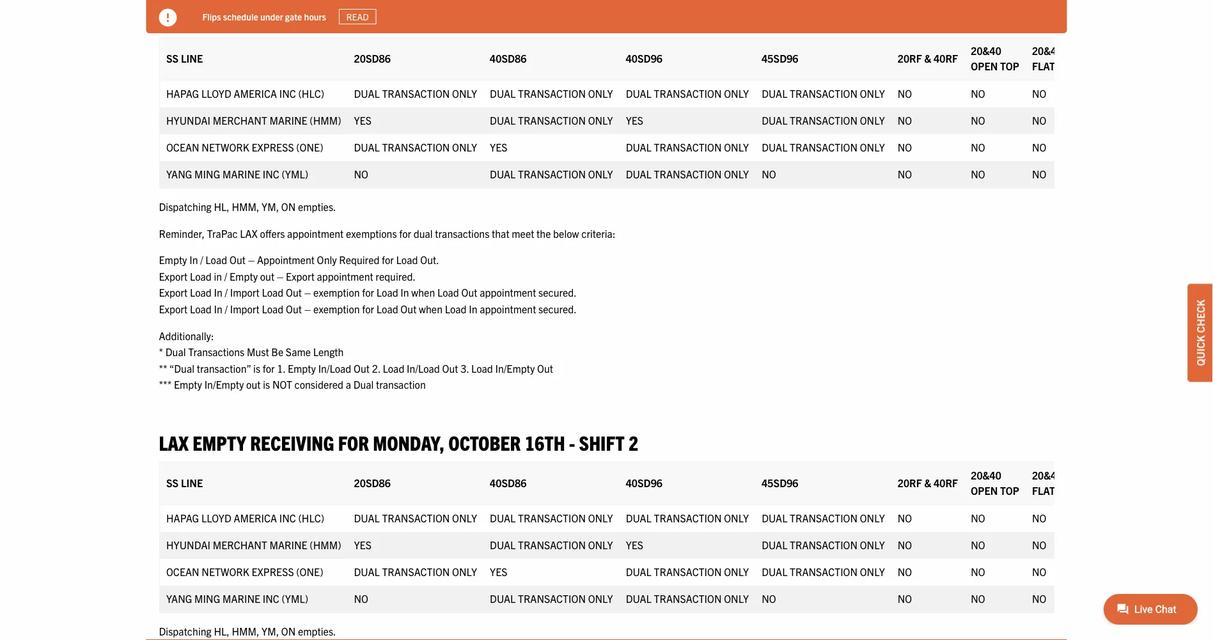 Task type: vqa. For each thing, say whether or not it's contained in the screenshot.
bottommost Shipping
no



Task type: describe. For each thing, give the bounding box(es) containing it.
ocean network express (one) for lax empty receiving           for monday, october 16th              - shift 2
[[166, 566, 323, 578]]

hmm, for lax empty receiving           for monday, october 16th              - shift 2
[[232, 625, 259, 638]]

schedule
[[223, 11, 258, 22]]

in
[[214, 270, 222, 283]]

empty in / load out – appointment only required for load out. export load in / empty out – export appointment required. export load in / import load out – exemption for load in when load out appointment secured. export load in / import load out – exemption for load out when load in appointment secured.
[[159, 254, 577, 315]]

on for lax empty receiving           for monday, october 16th              - shift 2
[[281, 625, 296, 638]]

dispatching hl, hmm, ym, on empties. for lax empty receiving           for monday, october 16th              - shift 2
[[159, 625, 336, 638]]

dispatching hl, hmm, ym, on empties. for lax empty receiving           for monday, october 16th              - shift 1
[[159, 200, 336, 213]]

trapac
[[207, 227, 238, 240]]

hl, for lax empty receiving           for monday, october 16th              - shift 2
[[214, 625, 229, 638]]

(hmm) for lax empty receiving           for monday, october 16th              - shift 1
[[309, 114, 341, 127]]

& for 2
[[924, 477, 931, 489]]

(hlc) for lax empty receiving           for monday, october 16th              - shift 2
[[298, 512, 324, 525]]

40sd86 for 1
[[490, 52, 526, 64]]

empty for lax empty receiving           for monday, october 16th              - shift 2
[[193, 430, 246, 455]]

40sd96 for lax empty receiving           for monday, october 16th              - shift 2
[[626, 477, 662, 489]]

*
[[159, 346, 163, 358]]

0 horizontal spatial dual
[[166, 346, 186, 358]]

length
[[313, 346, 344, 358]]

dispatching for lax empty receiving           for monday, october 16th              - shift 2
[[159, 625, 212, 638]]

receiving for lax empty receiving           for monday, october 16th              - shift 1
[[250, 5, 334, 30]]

shift for 2
[[579, 430, 625, 455]]

reminder, trapac lax offers appointment exemptions for dual transactions that meet the below criteria:
[[159, 227, 616, 240]]

for for lax empty receiving           for monday, october 16th              - shift 2
[[338, 430, 369, 455]]

20sd86 for lax empty receiving           for monday, october 16th              - shift 1
[[354, 52, 390, 64]]

**
[[159, 362, 167, 375]]

flips
[[202, 11, 221, 22]]

meet
[[512, 227, 534, 240]]

ocean for lax empty receiving           for monday, october 16th              - shift 2
[[166, 566, 199, 578]]

***
[[159, 378, 172, 391]]

20rf & 40rf for lax empty receiving           for monday, october 16th              - shift 2
[[898, 477, 958, 489]]

hmm, for lax empty receiving           for monday, october 16th              - shift 1
[[232, 200, 259, 213]]

hyundai merchant marine (hmm) for lax empty receiving           for monday, october 16th              - shift 2
[[166, 539, 341, 551]]

flips schedule under gate hours
[[202, 11, 326, 22]]

0 horizontal spatial is
[[253, 362, 260, 375]]

hl, for lax empty receiving           for monday, october 16th              - shift 1
[[214, 200, 229, 213]]

20rf & 40rf for lax empty receiving           for monday, october 16th              - shift 1
[[898, 52, 958, 64]]

considered
[[295, 378, 343, 391]]

express for lax empty receiving           for monday, october 16th              - shift 1
[[251, 141, 294, 153]]

40rf for 1
[[934, 52, 958, 64]]

empty for lax empty receiving           for monday, october 16th              - shift 1
[[193, 5, 246, 30]]

october for 2
[[449, 430, 521, 455]]

be
[[271, 346, 283, 358]]

exemptions
[[346, 227, 397, 240]]

shift for 1
[[579, 5, 625, 30]]

same
[[286, 346, 311, 358]]

transactions
[[188, 346, 244, 358]]

2 secured. from the top
[[539, 303, 577, 315]]

america for lax empty receiving           for monday, october 16th              - shift 1
[[233, 87, 277, 100]]

below
[[553, 227, 579, 240]]

20rf for lax empty receiving           for monday, october 16th              - shift 1
[[898, 52, 922, 64]]

top for 1
[[1000, 59, 1019, 72]]

ss for lax empty receiving           for monday, october 16th              - shift 2
[[166, 477, 178, 489]]

for inside 'additionally: * dual transactions must be same length ** "dual transaction" is for 1. empty in/load out 2. load in/load out 3. load in/empty out *** empty in/empty out is not considered a dual transaction'
[[263, 362, 275, 375]]

(one) for lax empty receiving           for monday, october 16th              - shift 2
[[296, 566, 323, 578]]

on for lax empty receiving           for monday, october 16th              - shift 1
[[281, 200, 296, 213]]

45sd96 for lax empty receiving           for monday, october 16th              - shift 1
[[762, 52, 798, 64]]

40sd86 for 2
[[490, 477, 526, 489]]

yang ming marine inc (yml) for lax empty receiving           for monday, october 16th              - shift 2
[[166, 592, 308, 605]]

reminder,
[[159, 227, 205, 240]]

hyundai merchant marine (hmm) for lax empty receiving           for monday, october 16th              - shift 1
[[166, 114, 341, 127]]

40rf for 2
[[934, 477, 958, 489]]

1.
[[277, 362, 285, 375]]

empties. for lax empty receiving           for monday, october 16th              - shift 1
[[298, 200, 336, 213]]

/ down 'reminder,'
[[200, 254, 203, 266]]

quick
[[1194, 335, 1207, 366]]

ocean for lax empty receiving           for monday, october 16th              - shift 1
[[166, 141, 199, 153]]

line for lax empty receiving           for monday, october 16th              - shift 1
[[181, 52, 203, 64]]

out inside empty in / load out – appointment only required for load out. export load in / empty out – export appointment required. export load in / import load out – exemption for load in when load out appointment secured. export load in / import load out – exemption for load out when load in appointment secured.
[[260, 270, 274, 283]]

check
[[1194, 300, 1207, 333]]

transaction
[[376, 378, 426, 391]]

ming for lax empty receiving           for monday, october 16th              - shift 2
[[194, 592, 220, 605]]

- for 2
[[569, 430, 575, 455]]

only
[[317, 254, 337, 266]]

line for lax empty receiving           for monday, october 16th              - shift 2
[[181, 477, 203, 489]]

empty down same
[[288, 362, 316, 375]]

a
[[346, 378, 351, 391]]

monday, for 2
[[373, 430, 444, 455]]

2
[[629, 430, 639, 455]]

the
[[537, 227, 551, 240]]

ocean network express (one) for lax empty receiving           for monday, october 16th              - shift 1
[[166, 141, 323, 153]]

dual
[[414, 227, 433, 240]]

lax empty receiving           for monday, october 16th              - shift 2
[[159, 430, 639, 455]]

read
[[346, 11, 369, 22]]

1 vertical spatial lax
[[240, 227, 258, 240]]

gate
[[285, 11, 302, 22]]

required.
[[376, 270, 416, 283]]

additionally:
[[159, 329, 214, 342]]

america for lax empty receiving           for monday, october 16th              - shift 2
[[233, 512, 277, 525]]

(yml) for lax empty receiving           for monday, october 16th              - shift 1
[[281, 167, 308, 180]]

ym, for lax empty receiving           for monday, october 16th              - shift 2
[[262, 625, 279, 638]]

transaction"
[[197, 362, 251, 375]]

quick check link
[[1188, 284, 1213, 382]]

(hmm) for lax empty receiving           for monday, october 16th              - shift 2
[[309, 539, 341, 551]]

2 exemption from the top
[[313, 303, 360, 315]]

rack for lax empty receiving           for monday, october 16th              - shift 1
[[1057, 59, 1084, 72]]

out inside 'additionally: * dual transactions must be same length ** "dual transaction" is for 1. empty in/load out 2. load in/load out 3. load in/empty out *** empty in/empty out is not considered a dual transaction'
[[246, 378, 261, 391]]

ss line for lax empty receiving           for monday, october 16th              - shift 1
[[166, 52, 203, 64]]

ming for lax empty receiving           for monday, october 16th              - shift 1
[[194, 167, 220, 180]]

solid image
[[159, 9, 177, 27]]

0 vertical spatial when
[[411, 286, 435, 299]]

20&40 open top for lax empty receiving           for monday, october 16th              - shift 2
[[971, 469, 1019, 497]]

40sd96 for lax empty receiving           for monday, october 16th              - shift 1
[[626, 52, 662, 64]]

1 exemption from the top
[[313, 286, 360, 299]]

1 horizontal spatial in/empty
[[495, 362, 535, 375]]

offers
[[260, 227, 285, 240]]

not
[[272, 378, 292, 391]]



Task type: locate. For each thing, give the bounding box(es) containing it.
1 vertical spatial (one)
[[296, 566, 323, 578]]

secured.
[[539, 286, 577, 299], [539, 303, 577, 315]]

0 vertical spatial ocean network express (one)
[[166, 141, 323, 153]]

1 20rf from the top
[[898, 52, 922, 64]]

2 20rf from the top
[[898, 477, 922, 489]]

ss line for lax empty receiving           for monday, october 16th              - shift 2
[[166, 477, 203, 489]]

2 (yml) from the top
[[281, 592, 308, 605]]

20&40 flat rack for lax empty receiving           for monday, october 16th              - shift 2
[[1032, 469, 1084, 497]]

out left not
[[246, 378, 261, 391]]

1 vertical spatial ocean network express (one)
[[166, 566, 323, 578]]

1 ocean network express (one) from the top
[[166, 141, 323, 153]]

1 20rf & 40rf from the top
[[898, 52, 958, 64]]

ss for lax empty receiving           for monday, october 16th              - shift 1
[[166, 52, 178, 64]]

0 vertical spatial 40sd96
[[626, 52, 662, 64]]

flat for lax empty receiving           for monday, october 16th              - shift 2
[[1032, 484, 1055, 497]]

40sd96 down 1
[[626, 52, 662, 64]]

2 empties. from the top
[[298, 625, 336, 638]]

monday, down transaction
[[373, 430, 444, 455]]

0 vertical spatial 20rf
[[898, 52, 922, 64]]

in/load up transaction
[[407, 362, 440, 375]]

monday, right read
[[373, 5, 444, 30]]

1 flat from the top
[[1032, 59, 1055, 72]]

lax left the flips
[[159, 5, 189, 30]]

1 vertical spatial dispatching hl, hmm, ym, on empties.
[[159, 625, 336, 638]]

in/empty down transaction"
[[204, 378, 244, 391]]

2 ss from the top
[[166, 477, 178, 489]]

(yml) for lax empty receiving           for monday, october 16th              - shift 2
[[281, 592, 308, 605]]

0 vertical spatial yang ming marine inc (yml)
[[166, 167, 308, 180]]

2 october from the top
[[449, 430, 521, 455]]

yang ming marine inc (yml) for lax empty receiving           for monday, october 16th              - shift 1
[[166, 167, 308, 180]]

0 vertical spatial &
[[924, 52, 931, 64]]

1 vertical spatial (hmm)
[[309, 539, 341, 551]]

1 on from the top
[[281, 200, 296, 213]]

receiving for lax empty receiving           for monday, october 16th              - shift 2
[[250, 430, 334, 455]]

america
[[233, 87, 277, 100], [233, 512, 277, 525]]

1 16th from the top
[[525, 5, 565, 30]]

top
[[1000, 59, 1019, 72], [1000, 484, 1019, 497]]

2 (one) from the top
[[296, 566, 323, 578]]

0 vertical spatial dispatching hl, hmm, ym, on empties.
[[159, 200, 336, 213]]

2 shift from the top
[[579, 430, 625, 455]]

out
[[230, 254, 246, 266], [286, 286, 302, 299], [461, 286, 478, 299], [286, 303, 302, 315], [401, 303, 417, 315], [354, 362, 370, 375], [442, 362, 458, 375], [537, 362, 553, 375]]

hapag lloyd america inc (hlc) for lax empty receiving           for monday, october 16th              - shift 2
[[166, 512, 324, 525]]

2 dispatching hl, hmm, ym, on empties. from the top
[[159, 625, 336, 638]]

export
[[159, 270, 188, 283], [286, 270, 315, 283], [159, 286, 188, 299], [159, 303, 188, 315]]

1 open from the top
[[971, 59, 998, 72]]

2 vertical spatial lax
[[159, 430, 189, 455]]

1 ss line from the top
[[166, 52, 203, 64]]

shift
[[579, 5, 625, 30], [579, 430, 625, 455]]

1 vertical spatial in/empty
[[204, 378, 244, 391]]

45sd96 for lax empty receiving           for monday, october 16th              - shift 2
[[762, 477, 798, 489]]

1 ym, from the top
[[262, 200, 279, 213]]

1 ming from the top
[[194, 167, 220, 180]]

1 vertical spatial ss
[[166, 477, 178, 489]]

for
[[338, 5, 369, 30], [338, 430, 369, 455]]

2 network from the top
[[201, 566, 249, 578]]

2 ocean network express (one) from the top
[[166, 566, 323, 578]]

yang ming marine inc (yml)
[[166, 167, 308, 180], [166, 592, 308, 605]]

in/load
[[318, 362, 351, 375], [407, 362, 440, 375]]

1 vertical spatial exemption
[[313, 303, 360, 315]]

empties.
[[298, 200, 336, 213], [298, 625, 336, 638]]

16th
[[525, 5, 565, 30], [525, 430, 565, 455]]

for right hours
[[338, 5, 369, 30]]

dual right 'a'
[[353, 378, 374, 391]]

marine
[[269, 114, 307, 127], [222, 167, 260, 180], [269, 539, 307, 551], [222, 592, 260, 605]]

1 empties. from the top
[[298, 200, 336, 213]]

0 vertical spatial for
[[338, 5, 369, 30]]

hmm,
[[232, 200, 259, 213], [232, 625, 259, 638]]

40sd96 down 2
[[626, 477, 662, 489]]

0 vertical spatial out
[[260, 270, 274, 283]]

2 import from the top
[[230, 303, 260, 315]]

appointment
[[257, 254, 315, 266]]

out.
[[420, 254, 439, 266]]

/ right in
[[224, 270, 227, 283]]

1 vertical spatial 20rf
[[898, 477, 922, 489]]

open
[[971, 59, 998, 72], [971, 484, 998, 497]]

hl,
[[214, 200, 229, 213], [214, 625, 229, 638]]

hapag for lax empty receiving           for monday, october 16th              - shift 2
[[166, 512, 199, 525]]

1 vertical spatial secured.
[[539, 303, 577, 315]]

2 express from the top
[[251, 566, 294, 578]]

1 top from the top
[[1000, 59, 1019, 72]]

dispatching
[[159, 200, 212, 213], [159, 625, 212, 638]]

lax for lax empty receiving           for monday, october 16th              - shift 1
[[159, 5, 189, 30]]

1 vertical spatial shift
[[579, 430, 625, 455]]

2 yang ming marine inc (yml) from the top
[[166, 592, 308, 605]]

1 vertical spatial lloyd
[[201, 512, 231, 525]]

in/empty right 3.
[[495, 362, 535, 375]]

yang for lax empty receiving           for monday, october 16th              - shift 2
[[166, 592, 192, 605]]

hours
[[304, 11, 326, 22]]

line
[[181, 52, 203, 64], [181, 477, 203, 489]]

0 vertical spatial hapag
[[166, 87, 199, 100]]

1 rack from the top
[[1057, 59, 1084, 72]]

network for lax empty receiving           for monday, october 16th              - shift 1
[[201, 141, 249, 153]]

1 line from the top
[[181, 52, 203, 64]]

express for lax empty receiving           for monday, october 16th              - shift 2
[[251, 566, 294, 578]]

0 vertical spatial dual
[[166, 346, 186, 358]]

20&40 flat rack
[[1032, 44, 1084, 72], [1032, 469, 1084, 497]]

1 ocean from the top
[[166, 141, 199, 153]]

1 vertical spatial 20sd86
[[354, 477, 390, 489]]

0 vertical spatial (one)
[[296, 141, 323, 153]]

is down must
[[253, 362, 260, 375]]

2 hyundai merchant marine (hmm) from the top
[[166, 539, 341, 551]]

lax for lax empty receiving           for monday, october 16th              - shift 2
[[159, 430, 189, 455]]

2 empty from the top
[[193, 430, 246, 455]]

1 vertical spatial is
[[263, 378, 270, 391]]

1 horizontal spatial in/load
[[407, 362, 440, 375]]

1 hl, from the top
[[214, 200, 229, 213]]

import down appointment
[[230, 286, 260, 299]]

exemption
[[313, 286, 360, 299], [313, 303, 360, 315]]

(one) for lax empty receiving           for monday, october 16th              - shift 1
[[296, 141, 323, 153]]

0 vertical spatial network
[[201, 141, 249, 153]]

inc
[[279, 87, 296, 100], [262, 167, 279, 180], [279, 512, 296, 525], [262, 592, 279, 605]]

0 vertical spatial on
[[281, 200, 296, 213]]

2 hapag lloyd america inc (hlc) from the top
[[166, 512, 324, 525]]

when
[[411, 286, 435, 299], [419, 303, 443, 315]]

0 vertical spatial ming
[[194, 167, 220, 180]]

0 vertical spatial ss
[[166, 52, 178, 64]]

0 vertical spatial 20&40 open top
[[971, 44, 1019, 72]]

1 vertical spatial empty
[[193, 430, 246, 455]]

2 40sd86 from the top
[[490, 477, 526, 489]]

dispatching for lax empty receiving           for monday, october 16th              - shift 1
[[159, 200, 212, 213]]

1 vertical spatial ym,
[[262, 625, 279, 638]]

- left 2
[[569, 430, 575, 455]]

(hlc)
[[298, 87, 324, 100], [298, 512, 324, 525]]

1 vertical spatial line
[[181, 477, 203, 489]]

2 20&40 open top from the top
[[971, 469, 1019, 497]]

0 vertical spatial ocean
[[166, 141, 199, 153]]

yes
[[354, 114, 371, 127], [626, 114, 643, 127], [490, 141, 507, 153], [354, 539, 371, 551], [626, 539, 643, 551], [490, 566, 507, 578]]

2 ss line from the top
[[166, 477, 203, 489]]

1 vertical spatial on
[[281, 625, 296, 638]]

1 vertical spatial yang ming marine inc (yml)
[[166, 592, 308, 605]]

import up must
[[230, 303, 260, 315]]

20sd86 down lax empty receiving           for monday, october 16th              - shift 2
[[354, 477, 390, 489]]

1 20&40 open top from the top
[[971, 44, 1019, 72]]

2 dispatching from the top
[[159, 625, 212, 638]]

16th for 2
[[525, 430, 565, 455]]

hapag lloyd america inc (hlc) for lax empty receiving           for monday, october 16th              - shift 1
[[166, 87, 324, 100]]

2 ym, from the top
[[262, 625, 279, 638]]

0 vertical spatial -
[[569, 5, 575, 30]]

open for lax empty receiving           for monday, october 16th              - shift 2
[[971, 484, 998, 497]]

1 (yml) from the top
[[281, 167, 308, 180]]

required
[[339, 254, 380, 266]]

2 hmm, from the top
[[232, 625, 259, 638]]

2 hl, from the top
[[214, 625, 229, 638]]

load
[[206, 254, 227, 266], [396, 254, 418, 266], [190, 270, 212, 283], [190, 286, 212, 299], [262, 286, 284, 299], [377, 286, 398, 299], [437, 286, 459, 299], [190, 303, 212, 315], [262, 303, 284, 315], [377, 303, 398, 315], [445, 303, 467, 315], [383, 362, 404, 375], [471, 362, 493, 375]]

/ up transactions
[[225, 303, 228, 315]]

1 express from the top
[[251, 141, 294, 153]]

2 ocean from the top
[[166, 566, 199, 578]]

1 vertical spatial 16th
[[525, 430, 565, 455]]

1 horizontal spatial dual
[[353, 378, 374, 391]]

1 vertical spatial 40rf
[[934, 477, 958, 489]]

hapag
[[166, 87, 199, 100], [166, 512, 199, 525]]

lax left offers
[[240, 227, 258, 240]]

2 ming from the top
[[194, 592, 220, 605]]

1 october from the top
[[449, 5, 521, 30]]

1 hapag from the top
[[166, 87, 199, 100]]

for for lax empty receiving           for monday, october 16th              - shift 1
[[338, 5, 369, 30]]

1 vertical spatial dispatching
[[159, 625, 212, 638]]

1 40sd96 from the top
[[626, 52, 662, 64]]

2 merchant from the top
[[212, 539, 267, 551]]

1 40sd86 from the top
[[490, 52, 526, 64]]

ss line
[[166, 52, 203, 64], [166, 477, 203, 489]]

3.
[[461, 362, 469, 375]]

1 40rf from the top
[[934, 52, 958, 64]]

2 20&40 flat rack from the top
[[1032, 469, 1084, 497]]

0 vertical spatial hmm,
[[232, 200, 259, 213]]

45sd96
[[762, 52, 798, 64], [762, 477, 798, 489]]

1
[[629, 5, 639, 30]]

1 america from the top
[[233, 87, 277, 100]]

lloyd for lax empty receiving           for monday, october 16th              - shift 1
[[201, 87, 231, 100]]

lax empty receiving           for monday, october 16th              - shift 1
[[159, 5, 639, 30]]

1 vertical spatial when
[[419, 303, 443, 315]]

/
[[200, 254, 203, 266], [224, 270, 227, 283], [225, 286, 228, 299], [225, 303, 228, 315]]

0 vertical spatial 20rf & 40rf
[[898, 52, 958, 64]]

for down 'a'
[[338, 430, 369, 455]]

0 vertical spatial shift
[[579, 5, 625, 30]]

shift left 1
[[579, 5, 625, 30]]

empty down 'reminder,'
[[159, 254, 187, 266]]

40rf
[[934, 52, 958, 64], [934, 477, 958, 489]]

- left 1
[[569, 5, 575, 30]]

rack
[[1057, 59, 1084, 72], [1057, 484, 1084, 497]]

for
[[399, 227, 411, 240], [382, 254, 394, 266], [362, 286, 374, 299], [362, 303, 374, 315], [263, 362, 275, 375]]

(hlc) for lax empty receiving           for monday, october 16th              - shift 1
[[298, 87, 324, 100]]

1 vertical spatial 40sd86
[[490, 477, 526, 489]]

that
[[492, 227, 510, 240]]

1 vertical spatial -
[[569, 430, 575, 455]]

hyundai merchant marine (hmm)
[[166, 114, 341, 127], [166, 539, 341, 551]]

40sd96
[[626, 52, 662, 64], [626, 477, 662, 489]]

dual
[[354, 87, 379, 100], [490, 87, 515, 100], [626, 87, 651, 100], [762, 87, 787, 100], [490, 114, 515, 127], [762, 114, 787, 127], [354, 141, 379, 153], [626, 141, 651, 153], [762, 141, 787, 153], [490, 167, 515, 180], [626, 167, 651, 180], [354, 512, 379, 525], [490, 512, 515, 525], [626, 512, 651, 525], [762, 512, 787, 525], [490, 539, 515, 551], [762, 539, 787, 551], [354, 566, 379, 578], [626, 566, 651, 578], [762, 566, 787, 578], [490, 592, 515, 605], [626, 592, 651, 605]]

hyundai
[[166, 114, 210, 127], [166, 539, 210, 551]]

under
[[260, 11, 283, 22]]

criteria:
[[582, 227, 616, 240]]

&
[[924, 52, 931, 64], [924, 477, 931, 489]]

2 16th from the top
[[525, 430, 565, 455]]

ocean network express (one)
[[166, 141, 323, 153], [166, 566, 323, 578]]

lloyd
[[201, 87, 231, 100], [201, 512, 231, 525]]

empty right in
[[230, 270, 258, 283]]

0 vertical spatial is
[[253, 362, 260, 375]]

1 vertical spatial for
[[338, 430, 369, 455]]

0 vertical spatial lloyd
[[201, 87, 231, 100]]

1 vertical spatial empties.
[[298, 625, 336, 638]]

network
[[201, 141, 249, 153], [201, 566, 249, 578]]

0 vertical spatial merchant
[[212, 114, 267, 127]]

1 ss from the top
[[166, 52, 178, 64]]

monday,
[[373, 5, 444, 30], [373, 430, 444, 455]]

0 vertical spatial import
[[230, 286, 260, 299]]

2 yang from the top
[[166, 592, 192, 605]]

1 vertical spatial flat
[[1032, 484, 1055, 497]]

(one)
[[296, 141, 323, 153], [296, 566, 323, 578]]

1 vertical spatial out
[[246, 378, 261, 391]]

0 vertical spatial in/empty
[[495, 362, 535, 375]]

ming
[[194, 167, 220, 180], [194, 592, 220, 605]]

dual
[[166, 346, 186, 358], [353, 378, 374, 391]]

exemption up length
[[313, 303, 360, 315]]

0 vertical spatial ym,
[[262, 200, 279, 213]]

out
[[260, 270, 274, 283], [246, 378, 261, 391]]

1 vertical spatial yang
[[166, 592, 192, 605]]

0 vertical spatial top
[[1000, 59, 1019, 72]]

2 - from the top
[[569, 430, 575, 455]]

1 vertical spatial network
[[201, 566, 249, 578]]

0 vertical spatial (hlc)
[[298, 87, 324, 100]]

1 vertical spatial hyundai
[[166, 539, 210, 551]]

no
[[898, 87, 912, 100], [971, 87, 985, 100], [1032, 87, 1046, 100], [898, 114, 912, 127], [971, 114, 985, 127], [1032, 114, 1046, 127], [898, 141, 912, 153], [971, 141, 985, 153], [1032, 141, 1046, 153], [354, 167, 368, 180], [762, 167, 776, 180], [898, 167, 912, 180], [971, 167, 985, 180], [1032, 167, 1046, 180], [898, 512, 912, 525], [971, 512, 985, 525], [1032, 512, 1046, 525], [898, 539, 912, 551], [971, 539, 985, 551], [1032, 539, 1046, 551], [898, 566, 912, 578], [971, 566, 985, 578], [1032, 566, 1046, 578], [354, 592, 368, 605], [762, 592, 776, 605], [898, 592, 912, 605], [971, 592, 985, 605], [1032, 592, 1046, 605]]

shift left 2
[[579, 430, 625, 455]]

1 vertical spatial (yml)
[[281, 592, 308, 605]]

2 20sd86 from the top
[[354, 477, 390, 489]]

1 (one) from the top
[[296, 141, 323, 153]]

when down 'required.' at the left
[[411, 286, 435, 299]]

1 vertical spatial import
[[230, 303, 260, 315]]

1 network from the top
[[201, 141, 249, 153]]

1 dispatching from the top
[[159, 200, 212, 213]]

1 vertical spatial 20rf & 40rf
[[898, 477, 958, 489]]

ocean
[[166, 141, 199, 153], [166, 566, 199, 578]]

must
[[247, 346, 269, 358]]

1 in/load from the left
[[318, 362, 351, 375]]

16th for 1
[[525, 5, 565, 30]]

open for lax empty receiving           for monday, october 16th              - shift 1
[[971, 59, 998, 72]]

exemption down only
[[313, 286, 360, 299]]

20sd86 for lax empty receiving           for monday, october 16th              - shift 2
[[354, 477, 390, 489]]

top for 2
[[1000, 484, 1019, 497]]

hapag for lax empty receiving           for monday, october 16th              - shift 1
[[166, 87, 199, 100]]

1 hapag lloyd america inc (hlc) from the top
[[166, 87, 324, 100]]

transactions
[[435, 227, 490, 240]]

1 vertical spatial america
[[233, 512, 277, 525]]

is
[[253, 362, 260, 375], [263, 378, 270, 391]]

2 (hmm) from the top
[[309, 539, 341, 551]]

& for 1
[[924, 52, 931, 64]]

1 vertical spatial express
[[251, 566, 294, 578]]

2 (hlc) from the top
[[298, 512, 324, 525]]

2 45sd96 from the top
[[762, 477, 798, 489]]

1 monday, from the top
[[373, 5, 444, 30]]

1 vertical spatial monday,
[[373, 430, 444, 455]]

2 receiving from the top
[[250, 430, 334, 455]]

2 monday, from the top
[[373, 430, 444, 455]]

dual transaction only
[[354, 87, 477, 100], [490, 87, 613, 100], [626, 87, 749, 100], [762, 87, 885, 100], [490, 114, 613, 127], [762, 114, 885, 127], [354, 141, 477, 153], [626, 141, 749, 153], [762, 141, 885, 153], [490, 167, 613, 180], [626, 167, 749, 180], [354, 512, 477, 525], [490, 512, 613, 525], [626, 512, 749, 525], [762, 512, 885, 525], [490, 539, 613, 551], [762, 539, 885, 551], [354, 566, 477, 578], [626, 566, 749, 578], [762, 566, 885, 578], [490, 592, 613, 605], [626, 592, 749, 605]]

1 vertical spatial ocean
[[166, 566, 199, 578]]

20sd86
[[354, 52, 390, 64], [354, 477, 390, 489]]

0 vertical spatial 16th
[[525, 5, 565, 30]]

2 for from the top
[[338, 430, 369, 455]]

20rf for lax empty receiving           for monday, october 16th              - shift 2
[[898, 477, 922, 489]]

quick check
[[1194, 300, 1207, 366]]

1 dispatching hl, hmm, ym, on empties. from the top
[[159, 200, 336, 213]]

merchant for lax empty receiving           for monday, october 16th              - shift 2
[[212, 539, 267, 551]]

1 vertical spatial open
[[971, 484, 998, 497]]

1 import from the top
[[230, 286, 260, 299]]

merchant for lax empty receiving           for monday, october 16th              - shift 1
[[212, 114, 267, 127]]

1 secured. from the top
[[539, 286, 577, 299]]

1 vertical spatial 40sd96
[[626, 477, 662, 489]]

1 shift from the top
[[579, 5, 625, 30]]

0 vertical spatial america
[[233, 87, 277, 100]]

in
[[189, 254, 198, 266], [214, 286, 222, 299], [401, 286, 409, 299], [214, 303, 222, 315], [469, 303, 478, 315]]

0 vertical spatial 20&40 flat rack
[[1032, 44, 1084, 72]]

2 40sd96 from the top
[[626, 477, 662, 489]]

is left not
[[263, 378, 270, 391]]

1 receiving from the top
[[250, 5, 334, 30]]

1 vertical spatial ming
[[194, 592, 220, 605]]

1 hmm, from the top
[[232, 200, 259, 213]]

1 vertical spatial ss line
[[166, 477, 203, 489]]

ym, for lax empty receiving           for monday, october 16th              - shift 1
[[262, 200, 279, 213]]

yang for lax empty receiving           for monday, october 16th              - shift 1
[[166, 167, 192, 180]]

import
[[230, 286, 260, 299], [230, 303, 260, 315]]

yang
[[166, 167, 192, 180], [166, 592, 192, 605]]

2.
[[372, 362, 380, 375]]

1 for from the top
[[338, 5, 369, 30]]

read link
[[339, 9, 376, 24]]

hyundai for lax empty receiving           for monday, october 16th              - shift 1
[[166, 114, 210, 127]]

1 merchant from the top
[[212, 114, 267, 127]]

flat
[[1032, 59, 1055, 72], [1032, 484, 1055, 497]]

0 vertical spatial (yml)
[[281, 167, 308, 180]]

1 hyundai merchant marine (hmm) from the top
[[166, 114, 341, 127]]

1 vertical spatial hapag lloyd america inc (hlc)
[[166, 512, 324, 525]]

flat for lax empty receiving           for monday, october 16th              - shift 1
[[1032, 59, 1055, 72]]

0 vertical spatial hl,
[[214, 200, 229, 213]]

dispatching hl, hmm, ym, on empties.
[[159, 200, 336, 213], [159, 625, 336, 638]]

empty
[[193, 5, 246, 30], [193, 430, 246, 455]]

1 (hmm) from the top
[[309, 114, 341, 127]]

2 in/load from the left
[[407, 362, 440, 375]]

20sd86 down read
[[354, 52, 390, 64]]

2 & from the top
[[924, 477, 931, 489]]

dual right *
[[166, 346, 186, 358]]

2 hyundai from the top
[[166, 539, 210, 551]]

(hmm)
[[309, 114, 341, 127], [309, 539, 341, 551]]

0 vertical spatial receiving
[[250, 5, 334, 30]]

1 45sd96 from the top
[[762, 52, 798, 64]]

"dual
[[169, 362, 194, 375]]

additionally: * dual transactions must be same length ** "dual transaction" is for 1. empty in/load out 2. load in/load out 3. load in/empty out *** empty in/empty out is not considered a dual transaction
[[159, 329, 553, 391]]

october
[[449, 5, 521, 30], [449, 430, 521, 455]]

rack for lax empty receiving           for monday, october 16th              - shift 2
[[1057, 484, 1084, 497]]

1 yang from the top
[[166, 167, 192, 180]]

20&40 open top for lax empty receiving           for monday, october 16th              - shift 1
[[971, 44, 1019, 72]]

empty down the "dual
[[174, 378, 202, 391]]

in/load down length
[[318, 362, 351, 375]]

0 vertical spatial open
[[971, 59, 998, 72]]

/ down trapac at the left top of page
[[225, 286, 228, 299]]

20&40 flat rack for lax empty receiving           for monday, october 16th              - shift 1
[[1032, 44, 1084, 72]]

2 line from the top
[[181, 477, 203, 489]]

2 top from the top
[[1000, 484, 1019, 497]]

1 (hlc) from the top
[[298, 87, 324, 100]]

0 vertical spatial dispatching
[[159, 200, 212, 213]]

0 vertical spatial exemption
[[313, 286, 360, 299]]

lax
[[159, 5, 189, 30], [240, 227, 258, 240], [159, 430, 189, 455]]

–
[[248, 254, 255, 266], [277, 270, 284, 283], [304, 286, 311, 299], [304, 303, 311, 315]]

0 vertical spatial yang
[[166, 167, 192, 180]]

2 hapag from the top
[[166, 512, 199, 525]]

october for 1
[[449, 5, 521, 30]]

empties. for lax empty receiving           for monday, october 16th              - shift 2
[[298, 625, 336, 638]]

monday, for 1
[[373, 5, 444, 30]]

2 on from the top
[[281, 625, 296, 638]]

2 20rf & 40rf from the top
[[898, 477, 958, 489]]

0 vertical spatial line
[[181, 52, 203, 64]]

on
[[281, 200, 296, 213], [281, 625, 296, 638]]

lloyd for lax empty receiving           for monday, october 16th              - shift 2
[[201, 512, 231, 525]]

when down out.
[[419, 303, 443, 315]]

2 40rf from the top
[[934, 477, 958, 489]]

2 lloyd from the top
[[201, 512, 231, 525]]

0 vertical spatial october
[[449, 5, 521, 30]]

0 vertical spatial 40sd86
[[490, 52, 526, 64]]

- for 1
[[569, 5, 575, 30]]

2 rack from the top
[[1057, 484, 1084, 497]]

(yml)
[[281, 167, 308, 180], [281, 592, 308, 605]]

out down appointment
[[260, 270, 274, 283]]

1 vertical spatial merchant
[[212, 539, 267, 551]]

20&40 open top
[[971, 44, 1019, 72], [971, 469, 1019, 497]]

1 yang ming marine inc (yml) from the top
[[166, 167, 308, 180]]

1 vertical spatial receiving
[[250, 430, 334, 455]]

1 lloyd from the top
[[201, 87, 231, 100]]

1 vertical spatial rack
[[1057, 484, 1084, 497]]

hyundai for lax empty receiving           for monday, october 16th              - shift 2
[[166, 539, 210, 551]]

lax down ***
[[159, 430, 189, 455]]

0 horizontal spatial in/empty
[[204, 378, 244, 391]]

2 america from the top
[[233, 512, 277, 525]]

0 vertical spatial (hmm)
[[309, 114, 341, 127]]

0 vertical spatial rack
[[1057, 59, 1084, 72]]

network for lax empty receiving           for monday, october 16th              - shift 2
[[201, 566, 249, 578]]

1 vertical spatial dual
[[353, 378, 374, 391]]



